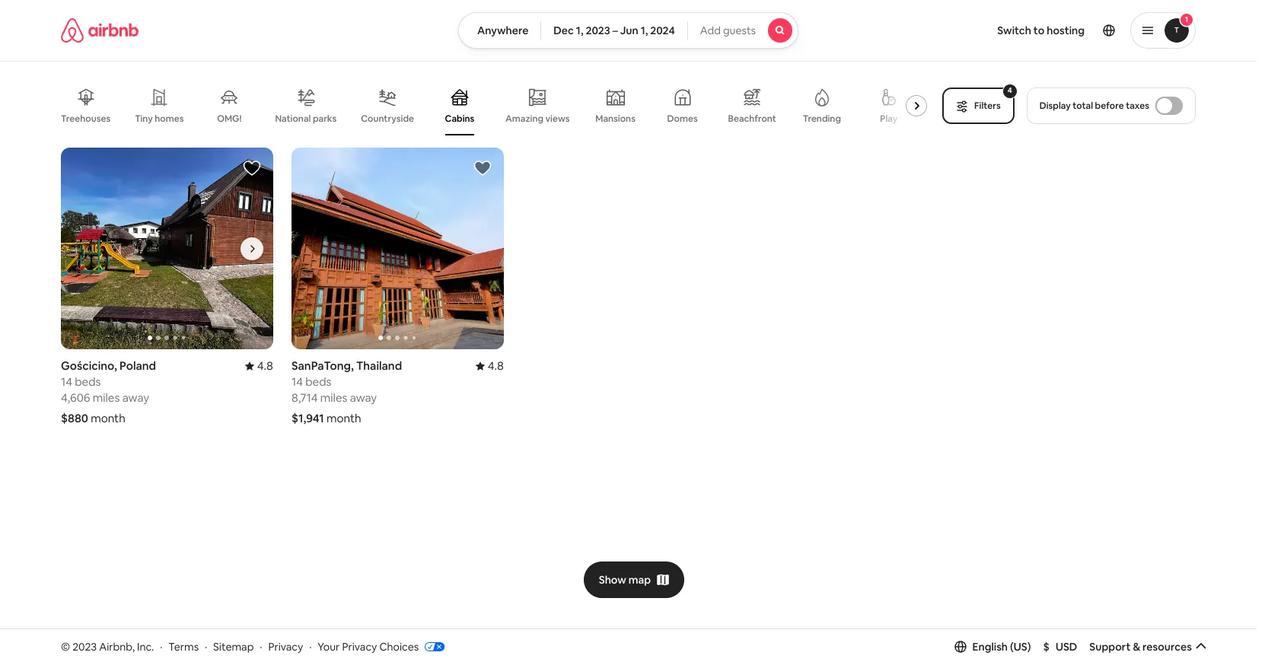 Task type: locate. For each thing, give the bounding box(es) containing it.
2023 right ©
[[72, 640, 97, 654]]

14 inside the sanpatong, thailand 14 beds 8,714 miles away $1,941 month
[[292, 375, 303, 389]]

your privacy choices link
[[318, 640, 445, 655]]

beds
[[75, 375, 101, 389], [306, 375, 332, 389]]

1 14 from the left
[[61, 375, 72, 389]]

0 horizontal spatial beds
[[75, 375, 101, 389]]

14 for gościcino, poland
[[61, 375, 72, 389]]

parks
[[313, 113, 337, 125]]

add guests
[[700, 24, 756, 37]]

2 away from the left
[[350, 391, 377, 405]]

beds down gościcino,
[[75, 375, 101, 389]]

beds inside gościcino, poland 14 beds 4,606 miles away $880 month
[[75, 375, 101, 389]]

trending
[[803, 113, 841, 125]]

month right '$880'
[[91, 411, 126, 426]]

display total before taxes button
[[1027, 88, 1196, 124]]

gościcino,
[[61, 359, 117, 373]]

1 horizontal spatial 2023
[[586, 24, 611, 37]]

away down thailand
[[350, 391, 377, 405]]

display total before taxes
[[1040, 100, 1150, 112]]

© 2023 airbnb, inc. ·
[[61, 640, 163, 654]]

2 14 from the left
[[292, 375, 303, 389]]

poland
[[120, 359, 156, 373]]

1 month from the left
[[91, 411, 126, 426]]

month
[[91, 411, 126, 426], [327, 411, 361, 426]]

4.8 for gościcino, poland 14 beds 4,606 miles away $880 month
[[257, 359, 273, 373]]

4.8
[[257, 359, 273, 373], [488, 359, 504, 373]]

1 · from the left
[[160, 640, 163, 654]]

0 horizontal spatial month
[[91, 411, 126, 426]]

0 horizontal spatial 4.8
[[257, 359, 273, 373]]

$
[[1044, 640, 1050, 654]]

2024
[[650, 24, 675, 37]]

beachfront
[[728, 113, 777, 125]]

2 4.8 from the left
[[488, 359, 504, 373]]

miles right 8,714
[[320, 391, 348, 405]]

14 for sanpatong, thailand
[[292, 375, 303, 389]]

1,
[[576, 24, 584, 37], [641, 24, 648, 37]]

1 4.8 from the left
[[257, 359, 273, 373]]

beds inside the sanpatong, thailand 14 beds 8,714 miles away $1,941 month
[[306, 375, 332, 389]]

1 beds from the left
[[75, 375, 101, 389]]

month inside the sanpatong, thailand 14 beds 8,714 miles away $1,941 month
[[327, 411, 361, 426]]

None search field
[[458, 12, 799, 49]]

1 horizontal spatial privacy
[[342, 640, 377, 654]]

1 horizontal spatial 4.8
[[488, 359, 504, 373]]

1 miles from the left
[[93, 391, 120, 405]]

your
[[318, 640, 340, 654]]

1 away from the left
[[122, 391, 149, 405]]

miles inside gościcino, poland 14 beds 4,606 miles away $880 month
[[93, 391, 120, 405]]

privacy link
[[268, 640, 303, 654]]

terms · sitemap · privacy ·
[[169, 640, 312, 654]]

month inside gościcino, poland 14 beds 4,606 miles away $880 month
[[91, 411, 126, 426]]

show
[[599, 573, 627, 587]]

2023
[[586, 24, 611, 37], [72, 640, 97, 654]]

1, right "dec"
[[576, 24, 584, 37]]

privacy
[[268, 640, 303, 654], [342, 640, 377, 654]]

miles inside the sanpatong, thailand 14 beds 8,714 miles away $1,941 month
[[320, 391, 348, 405]]

add to wishlist: sanpatong, thailand image
[[474, 159, 492, 177]]

total
[[1073, 100, 1094, 112]]

beds down sanpatong,
[[306, 375, 332, 389]]

anywhere
[[477, 24, 529, 37]]

english (us)
[[973, 640, 1031, 654]]

1 horizontal spatial beds
[[306, 375, 332, 389]]

1 1, from the left
[[576, 24, 584, 37]]

terms
[[169, 640, 199, 654]]

14 up 8,714
[[292, 375, 303, 389]]

tiny
[[135, 113, 153, 125]]

0 horizontal spatial away
[[122, 391, 149, 405]]

privacy right your
[[342, 640, 377, 654]]

profile element
[[817, 0, 1196, 61]]

switch to hosting
[[998, 24, 1085, 37]]

privacy left your
[[268, 640, 303, 654]]

·
[[160, 640, 163, 654], [205, 640, 207, 654], [260, 640, 262, 654], [309, 640, 312, 654]]

to
[[1034, 24, 1045, 37]]

0 horizontal spatial 1,
[[576, 24, 584, 37]]

2 month from the left
[[327, 411, 361, 426]]

· left privacy link at left
[[260, 640, 262, 654]]

away down poland
[[122, 391, 149, 405]]

map
[[629, 573, 651, 587]]

2 1, from the left
[[641, 24, 648, 37]]

2023 left –
[[586, 24, 611, 37]]

2 privacy from the left
[[342, 640, 377, 654]]

anywhere button
[[458, 12, 542, 49]]

14 inside gościcino, poland 14 beds 4,606 miles away $880 month
[[61, 375, 72, 389]]

14
[[61, 375, 72, 389], [292, 375, 303, 389]]

dec 1, 2023 – jun 1, 2024
[[554, 24, 675, 37]]

amazing views
[[506, 113, 570, 125]]

miles
[[93, 391, 120, 405], [320, 391, 348, 405]]

14 up 4,606
[[61, 375, 72, 389]]

amazing
[[506, 113, 544, 125]]

· left your
[[309, 640, 312, 654]]

0 horizontal spatial miles
[[93, 391, 120, 405]]

2 miles from the left
[[320, 391, 348, 405]]

1 horizontal spatial miles
[[320, 391, 348, 405]]

· right inc.
[[160, 640, 163, 654]]

show map button
[[584, 562, 685, 598]]

english (us) button
[[955, 640, 1031, 654]]

away inside gościcino, poland 14 beds 4,606 miles away $880 month
[[122, 391, 149, 405]]

1 horizontal spatial month
[[327, 411, 361, 426]]

0 horizontal spatial privacy
[[268, 640, 303, 654]]

1 horizontal spatial away
[[350, 391, 377, 405]]

1 horizontal spatial 14
[[292, 375, 303, 389]]

©
[[61, 640, 70, 654]]

0 vertical spatial 2023
[[586, 24, 611, 37]]

terms link
[[169, 640, 199, 654]]

1 vertical spatial 2023
[[72, 640, 97, 654]]

group
[[61, 76, 934, 136], [61, 148, 273, 350], [292, 148, 504, 350]]

beds for 8,714
[[306, 375, 332, 389]]

add
[[700, 24, 721, 37]]

miles for 8,714
[[320, 391, 348, 405]]

1 horizontal spatial 1,
[[641, 24, 648, 37]]

2023 inside button
[[586, 24, 611, 37]]

· right terms
[[205, 640, 207, 654]]

2 beds from the left
[[306, 375, 332, 389]]

sitemap
[[213, 640, 254, 654]]

month right $1,941
[[327, 411, 361, 426]]

0 horizontal spatial 2023
[[72, 640, 97, 654]]

sanpatong, thailand 14 beds 8,714 miles away $1,941 month
[[292, 359, 402, 426]]

0 horizontal spatial 14
[[61, 375, 72, 389]]

miles for 4,606
[[93, 391, 120, 405]]

(us)
[[1011, 640, 1031, 654]]

away
[[122, 391, 149, 405], [350, 391, 377, 405]]

group for sanpatong, thailand
[[292, 148, 504, 350]]

none search field containing anywhere
[[458, 12, 799, 49]]

away inside the sanpatong, thailand 14 beds 8,714 miles away $1,941 month
[[350, 391, 377, 405]]

4,606
[[61, 391, 90, 405]]

miles right 4,606
[[93, 391, 120, 405]]

1, right jun
[[641, 24, 648, 37]]

gościcino, poland 14 beds 4,606 miles away $880 month
[[61, 359, 156, 426]]



Task type: describe. For each thing, give the bounding box(es) containing it.
mansions
[[596, 113, 636, 125]]

domes
[[667, 113, 698, 125]]

national
[[275, 113, 311, 125]]

support & resources button
[[1090, 640, 1208, 654]]

1
[[1185, 14, 1189, 24]]

sanpatong,
[[292, 359, 354, 373]]

treehouses
[[61, 113, 111, 125]]

national parks
[[275, 113, 337, 125]]

filters button
[[943, 88, 1015, 124]]

dec 1, 2023 – jun 1, 2024 button
[[541, 12, 688, 49]]

thailand
[[356, 359, 402, 373]]

english
[[973, 640, 1008, 654]]

month for $880
[[91, 411, 126, 426]]

usd
[[1056, 640, 1078, 654]]

filters
[[975, 100, 1001, 112]]

cabins
[[445, 113, 475, 125]]

2 · from the left
[[205, 640, 207, 654]]

beds for 4,606
[[75, 375, 101, 389]]

resources
[[1143, 640, 1192, 654]]

show map
[[599, 573, 651, 587]]

away for 8,714 miles away
[[350, 391, 377, 405]]

omg!
[[217, 113, 242, 125]]

play
[[881, 113, 898, 125]]

4 · from the left
[[309, 640, 312, 654]]

tiny homes
[[135, 113, 184, 125]]

group for gościcino, poland
[[61, 148, 273, 350]]

$ usd
[[1044, 640, 1078, 654]]

sitemap link
[[213, 640, 254, 654]]

$1,941
[[292, 411, 324, 426]]

inc.
[[137, 640, 154, 654]]

3 · from the left
[[260, 640, 262, 654]]

homes
[[155, 113, 184, 125]]

choices
[[380, 640, 419, 654]]

switch
[[998, 24, 1032, 37]]

before
[[1095, 100, 1124, 112]]

hosting
[[1047, 24, 1085, 37]]

support
[[1090, 640, 1131, 654]]

support & resources
[[1090, 640, 1192, 654]]

1 privacy from the left
[[268, 640, 303, 654]]

views
[[546, 113, 570, 125]]

&
[[1133, 640, 1141, 654]]

airbnb,
[[99, 640, 135, 654]]

away for 4,606 miles away
[[122, 391, 149, 405]]

$880
[[61, 411, 88, 426]]

group containing national parks
[[61, 76, 934, 136]]

4.8 out of 5 average rating image
[[245, 359, 273, 373]]

add to wishlist: gościcino, poland image
[[243, 159, 261, 177]]

8,714
[[292, 391, 318, 405]]

1 button
[[1131, 12, 1196, 49]]

add guests button
[[687, 12, 799, 49]]

countryside
[[361, 113, 414, 125]]

4.8 for sanpatong, thailand 14 beds 8,714 miles away $1,941 month
[[488, 359, 504, 373]]

your privacy choices
[[318, 640, 419, 654]]

jun
[[620, 24, 639, 37]]

display
[[1040, 100, 1071, 112]]

guests
[[723, 24, 756, 37]]

taxes
[[1126, 100, 1150, 112]]

month for $1,941
[[327, 411, 361, 426]]

–
[[613, 24, 618, 37]]

switch to hosting link
[[989, 14, 1094, 46]]

dec
[[554, 24, 574, 37]]

4.8 out of 5 average rating image
[[476, 359, 504, 373]]



Task type: vqa. For each thing, say whether or not it's contained in the screenshot.
4.8 out of 5 average rating icon
yes



